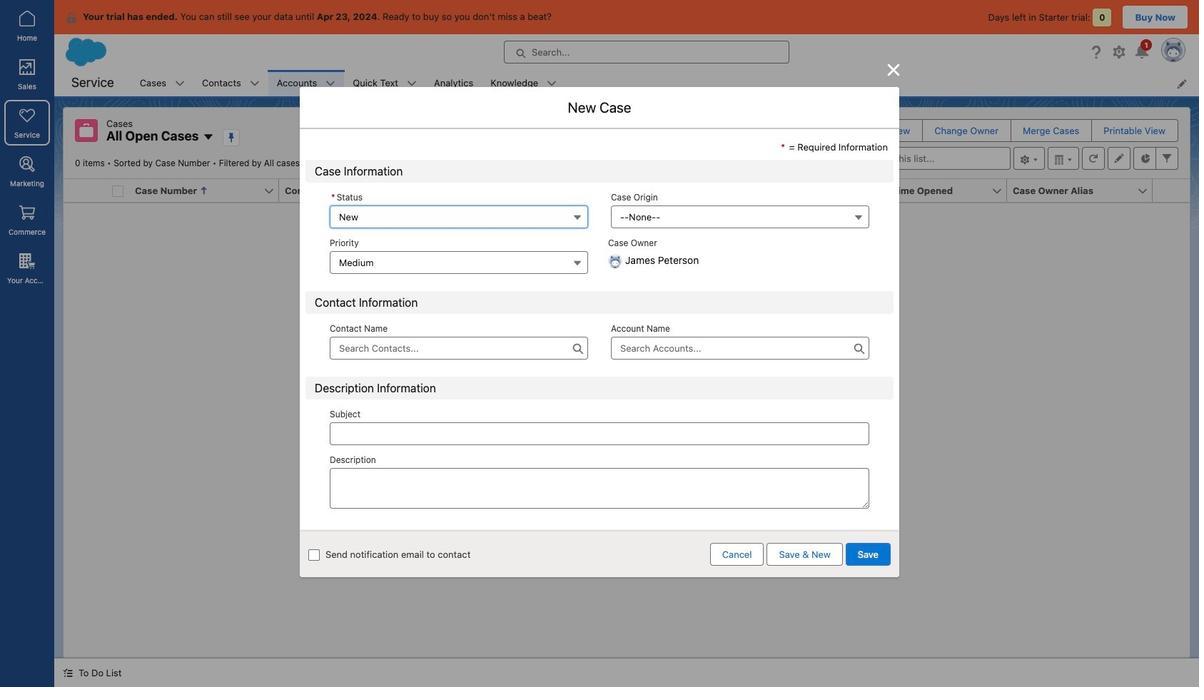 Task type: describe. For each thing, give the bounding box(es) containing it.
status element
[[571, 179, 725, 203]]

cell inside all open cases|cases|list view element
[[106, 179, 129, 203]]

Search Accounts... text field
[[611, 337, 870, 360]]

priority element
[[716, 179, 871, 203]]

list view controls image
[[1014, 147, 1046, 170]]

2 list item from the left
[[194, 70, 268, 96]]

action image
[[1153, 179, 1191, 202]]

1 list item from the left
[[131, 70, 194, 96]]

case number element
[[129, 179, 288, 203]]

Case Origin - Current Selection: --None-- button
[[611, 206, 870, 229]]

3 list item from the left
[[268, 70, 344, 96]]

all open cases|cases|list view element
[[63, 107, 1191, 659]]

5 list item from the left
[[482, 70, 566, 96]]

action element
[[1153, 179, 1191, 203]]

subject element
[[425, 179, 579, 203]]



Task type: locate. For each thing, give the bounding box(es) containing it.
status
[[450, 333, 805, 505]]

contact name element
[[279, 179, 434, 203]]

Status - Current Selection: New button
[[330, 206, 588, 229]]

date/time opened element
[[862, 179, 1016, 203]]

Search All Open Cases list view. search field
[[840, 147, 1011, 170]]

None text field
[[330, 423, 870, 446], [330, 469, 870, 509], [330, 423, 870, 446], [330, 469, 870, 509]]

Search Contacts... text field
[[330, 337, 588, 360]]

4 list item from the left
[[344, 70, 426, 96]]

Priority - Current Selection: Medium button
[[330, 252, 588, 274]]

all open cases status
[[75, 158, 426, 169]]

text default image
[[63, 669, 73, 679]]

cell
[[106, 179, 129, 203]]

inverse image
[[886, 61, 903, 78]]

item number element
[[64, 179, 106, 203]]

list item
[[131, 70, 194, 96], [194, 70, 268, 96], [268, 70, 344, 96], [344, 70, 426, 96], [482, 70, 566, 96]]

item number image
[[64, 179, 106, 202]]

list
[[131, 70, 1200, 96]]

text default image
[[66, 12, 77, 23]]

case owner alias element
[[1008, 179, 1162, 203]]

select list display image
[[1048, 147, 1080, 170]]



Task type: vqa. For each thing, say whether or not it's contained in the screenshot.
the Phone ELEMENT
no



